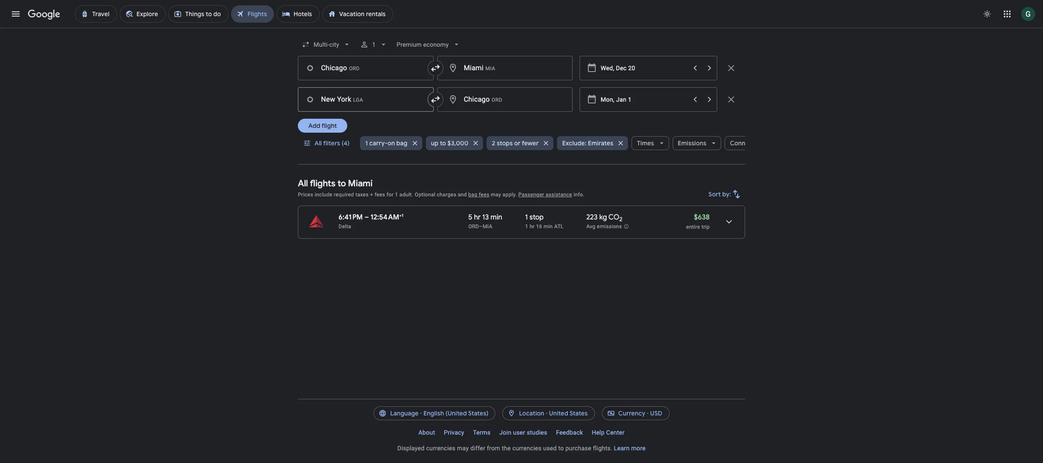 Task type: locate. For each thing, give the bounding box(es) containing it.
currencies down "privacy" link
[[426, 445, 455, 452]]

1 vertical spatial +
[[399, 213, 402, 218]]

hr right 5
[[474, 213, 481, 222]]

1 vertical spatial min
[[544, 224, 553, 230]]

0 vertical spatial hr
[[474, 213, 481, 222]]

to up the required
[[338, 178, 346, 189]]

1 vertical spatial bag
[[468, 192, 477, 198]]

1 horizontal spatial hr
[[530, 224, 535, 230]]

0 horizontal spatial min
[[491, 213, 502, 222]]

apply.
[[503, 192, 517, 198]]

all up prices
[[298, 178, 308, 189]]

times button
[[632, 133, 669, 154]]

Departure text field
[[601, 56, 688, 80]]

None field
[[298, 37, 355, 52], [393, 37, 465, 52], [298, 37, 355, 52], [393, 37, 465, 52]]

2 left "stops"
[[492, 139, 495, 147]]

currency
[[618, 410, 646, 418]]

bag inside "1 carry-on bag" "popup button"
[[396, 139, 408, 147]]

– right 6:41 pm text field
[[365, 213, 369, 222]]

more
[[631, 445, 646, 452]]

None text field
[[437, 56, 573, 80], [298, 87, 434, 112], [437, 56, 573, 80], [298, 87, 434, 112]]

min right "13"
[[491, 213, 502, 222]]

–
[[365, 213, 369, 222], [479, 224, 483, 230]]

1 horizontal spatial fees
[[479, 192, 489, 198]]

1 inside "1 carry-on bag" "popup button"
[[365, 139, 368, 147]]

2 up emissions
[[620, 216, 623, 223]]

1 horizontal spatial 2
[[620, 216, 623, 223]]

1 vertical spatial hr
[[530, 224, 535, 230]]

0 horizontal spatial bag
[[396, 139, 408, 147]]

filters
[[323, 139, 340, 147]]

+ down 'adult.'
[[399, 213, 402, 218]]

0 horizontal spatial fees
[[375, 192, 385, 198]]

all for all filters (4)
[[315, 139, 322, 147]]

terms
[[473, 429, 491, 436]]

hr left 16
[[530, 224, 535, 230]]

may left differ
[[457, 445, 469, 452]]

0 horizontal spatial to
[[338, 178, 346, 189]]

1 stop 1 hr 16 min atl
[[525, 213, 564, 230]]

6:41 pm – 12:54 am + 1
[[339, 213, 404, 222]]

0 vertical spatial bag
[[396, 139, 408, 147]]

1 swap origin and destination. image from the top
[[430, 63, 441, 73]]

location
[[519, 410, 544, 418]]

remove flight from new york to chicago on mon, jan 1 image
[[726, 94, 737, 105]]

2 swap origin and destination. image from the top
[[430, 94, 441, 105]]

remove flight from chicago to miami on wed, dec 20 image
[[726, 63, 737, 73]]

about link
[[414, 426, 440, 440]]

bag
[[396, 139, 408, 147], [468, 192, 477, 198]]

min right 16
[[544, 224, 553, 230]]

avg
[[586, 224, 596, 230]]

displayed currencies may differ from the currencies used to purchase flights. learn more
[[397, 445, 646, 452]]

0 horizontal spatial 2
[[492, 139, 495, 147]]

co
[[609, 213, 620, 222]]

fees right and
[[479, 192, 489, 198]]

0 horizontal spatial –
[[365, 213, 369, 222]]

0 horizontal spatial +
[[370, 192, 373, 198]]

used
[[543, 445, 557, 452]]

emissions
[[597, 224, 622, 230]]

0 horizontal spatial may
[[457, 445, 469, 452]]

times
[[637, 139, 654, 147]]

0 horizontal spatial all
[[298, 178, 308, 189]]

connecting
[[730, 139, 764, 147]]

stops
[[497, 139, 513, 147]]

flights.
[[593, 445, 612, 452]]

Arrival time: 12:54 AM on  Thursday, December 21. text field
[[371, 213, 404, 222]]

charges
[[437, 192, 456, 198]]

0 vertical spatial all
[[315, 139, 322, 147]]

include
[[315, 192, 332, 198]]

miami
[[348, 178, 373, 189]]

up to $3,000
[[431, 139, 468, 147]]

add
[[308, 122, 320, 130]]

1 horizontal spatial bag
[[468, 192, 477, 198]]

swap origin and destination. image for departure text field
[[430, 63, 441, 73]]

1 horizontal spatial currencies
[[512, 445, 542, 452]]

1 vertical spatial may
[[457, 445, 469, 452]]

1 vertical spatial all
[[298, 178, 308, 189]]

all inside button
[[315, 139, 322, 147]]

may
[[491, 192, 501, 198], [457, 445, 469, 452]]

change appearance image
[[977, 3, 998, 24]]

min
[[491, 213, 502, 222], [544, 224, 553, 230]]

connecting airports button
[[725, 133, 804, 154]]

0 horizontal spatial currencies
[[426, 445, 455, 452]]

Departure time: 6:41 PM. text field
[[339, 213, 363, 222]]

– down "13"
[[479, 224, 483, 230]]

638 US dollars text field
[[694, 213, 710, 222]]

2 fees from the left
[[479, 192, 489, 198]]

flight details. leaves o'hare international airport at 6:41 pm on wednesday, december 20 and arrives at miami international airport at 12:54 am on thursday, december 21. image
[[719, 211, 740, 232]]

currencies down join user studies link
[[512, 445, 542, 452]]

1 horizontal spatial –
[[479, 224, 483, 230]]

2 stops or fewer
[[492, 139, 539, 147]]

1 horizontal spatial min
[[544, 224, 553, 230]]

$638
[[694, 213, 710, 222]]

leaves o'hare international airport at 6:41 pm on wednesday, december 20 and arrives at miami international airport at 12:54 am on thursday, december 21. element
[[339, 213, 404, 222]]

1 vertical spatial 2
[[620, 216, 623, 223]]

assistance
[[546, 192, 572, 198]]

help center
[[592, 429, 625, 436]]

all left filters
[[315, 139, 322, 147]]

1 vertical spatial swap origin and destination. image
[[430, 94, 441, 105]]

swap origin and destination. image
[[430, 63, 441, 73], [430, 94, 441, 105]]

0 vertical spatial swap origin and destination. image
[[430, 63, 441, 73]]

1 vertical spatial –
[[479, 224, 483, 230]]

bag right on
[[396, 139, 408, 147]]

0 vertical spatial to
[[440, 139, 446, 147]]

by:
[[723, 190, 731, 198]]

Departure text field
[[601, 88, 688, 111]]

0 horizontal spatial hr
[[474, 213, 481, 222]]

hr inside 1 stop 1 hr 16 min atl
[[530, 224, 535, 230]]

feedback
[[556, 429, 583, 436]]

None text field
[[298, 56, 434, 80], [437, 87, 573, 112], [298, 56, 434, 80], [437, 87, 573, 112]]

stop
[[530, 213, 544, 222]]

None search field
[[298, 34, 804, 165]]

may left apply.
[[491, 192, 501, 198]]

0 vertical spatial +
[[370, 192, 373, 198]]

terms link
[[469, 426, 495, 440]]

0 vertical spatial may
[[491, 192, 501, 198]]

min inside 1 stop 1 hr 16 min atl
[[544, 224, 553, 230]]

prices
[[298, 192, 313, 198]]

to right the up
[[440, 139, 446, 147]]

hr
[[474, 213, 481, 222], [530, 224, 535, 230]]

english
[[423, 410, 444, 418]]

fees
[[375, 192, 385, 198], [479, 192, 489, 198]]

all for all flights to miami
[[298, 178, 308, 189]]

0 vertical spatial –
[[365, 213, 369, 222]]

to right used
[[558, 445, 564, 452]]

for
[[387, 192, 394, 198]]

1 horizontal spatial all
[[315, 139, 322, 147]]

displayed
[[397, 445, 425, 452]]

required
[[334, 192, 354, 198]]

1 vertical spatial to
[[338, 178, 346, 189]]

1 stop flight. element
[[525, 213, 544, 223]]

or
[[514, 139, 521, 147]]

currencies
[[426, 445, 455, 452], [512, 445, 542, 452]]

user
[[513, 429, 525, 436]]

1 button
[[357, 34, 392, 55]]

2 horizontal spatial to
[[558, 445, 564, 452]]

0 vertical spatial min
[[491, 213, 502, 222]]

$3,000
[[448, 139, 468, 147]]

0 vertical spatial 2
[[492, 139, 495, 147]]

bag right and
[[468, 192, 477, 198]]

1 horizontal spatial to
[[440, 139, 446, 147]]

fees left for
[[375, 192, 385, 198]]

emirates
[[588, 139, 613, 147]]

airports
[[766, 139, 789, 147]]

1 inside the 1 popup button
[[372, 41, 376, 48]]

1 horizontal spatial +
[[399, 213, 402, 218]]

+ right taxes
[[370, 192, 373, 198]]

1 horizontal spatial may
[[491, 192, 501, 198]]



Task type: vqa. For each thing, say whether or not it's contained in the screenshot.
the Santa Barbara
no



Task type: describe. For each thing, give the bounding box(es) containing it.
passenger
[[518, 192, 544, 198]]

states)
[[468, 410, 489, 418]]

join
[[499, 429, 512, 436]]

swap origin and destination. image for departure text box
[[430, 94, 441, 105]]

all filters (4) button
[[298, 133, 357, 154]]

atl
[[554, 224, 564, 230]]

join user studies link
[[495, 426, 552, 440]]

on
[[388, 139, 395, 147]]

(4)
[[342, 139, 350, 147]]

flight
[[322, 122, 337, 130]]

differ
[[470, 445, 485, 452]]

ord
[[468, 224, 479, 230]]

purchase
[[566, 445, 591, 452]]

help center link
[[587, 426, 629, 440]]

exclude: emirates
[[562, 139, 613, 147]]

privacy
[[444, 429, 464, 436]]

2 stops or fewer button
[[487, 133, 554, 154]]

passenger assistance button
[[518, 192, 572, 198]]

(united
[[446, 410, 467, 418]]

+ inside 6:41 pm – 12:54 am + 1
[[399, 213, 402, 218]]

13
[[482, 213, 489, 222]]

– inside 6:41 pm – 12:54 am + 1
[[365, 213, 369, 222]]

2 inside 223 kg co 2
[[620, 216, 623, 223]]

trip
[[702, 224, 710, 230]]

about
[[419, 429, 435, 436]]

help
[[592, 429, 605, 436]]

2 currencies from the left
[[512, 445, 542, 452]]

add flight button
[[298, 119, 347, 133]]

privacy link
[[440, 426, 469, 440]]

2 inside popup button
[[492, 139, 495, 147]]

sort by: button
[[705, 184, 745, 205]]

united
[[549, 410, 568, 418]]

layover (1 of 1) is a 1 hr 16 min layover at hartsfield-jackson atlanta international airport in atlanta. element
[[525, 223, 582, 230]]

none search field containing add flight
[[298, 34, 804, 165]]

carry-
[[369, 139, 388, 147]]

center
[[606, 429, 625, 436]]

– inside 5 hr 13 min ord – mia
[[479, 224, 483, 230]]

delta
[[339, 224, 351, 230]]

entire
[[686, 224, 700, 230]]

united states
[[549, 410, 588, 418]]

optional
[[415, 192, 435, 198]]

16
[[536, 224, 542, 230]]

hr inside 5 hr 13 min ord – mia
[[474, 213, 481, 222]]

language
[[390, 410, 419, 418]]

$638 entire trip
[[686, 213, 710, 230]]

the
[[502, 445, 511, 452]]

prices include required taxes + fees for 1 adult. optional charges and bag fees may apply. passenger assistance
[[298, 192, 572, 198]]

to inside popup button
[[440, 139, 446, 147]]

studies
[[527, 429, 547, 436]]

1 fees from the left
[[375, 192, 385, 198]]

learn more link
[[614, 445, 646, 452]]

6:41 pm
[[339, 213, 363, 222]]

exclude:
[[562, 139, 587, 147]]

connecting airports
[[730, 139, 789, 147]]

all flights to miami
[[298, 178, 373, 189]]

learn
[[614, 445, 630, 452]]

1 inside 6:41 pm – 12:54 am + 1
[[402, 213, 404, 218]]

5
[[468, 213, 472, 222]]

emissions button
[[673, 133, 721, 154]]

emissions
[[678, 139, 706, 147]]

1 currencies from the left
[[426, 445, 455, 452]]

bag fees button
[[468, 192, 489, 198]]

usd
[[650, 410, 663, 418]]

taxes
[[355, 192, 369, 198]]

1 carry-on bag
[[365, 139, 408, 147]]

states
[[570, 410, 588, 418]]

adult.
[[400, 192, 413, 198]]

223
[[586, 213, 598, 222]]

min inside 5 hr 13 min ord – mia
[[491, 213, 502, 222]]

feedback link
[[552, 426, 587, 440]]

fewer
[[522, 139, 539, 147]]

kg
[[599, 213, 607, 222]]

sort by:
[[709, 190, 731, 198]]

up to $3,000 button
[[426, 133, 483, 154]]

5 hr 13 min ord – mia
[[468, 213, 502, 230]]

add flight
[[308, 122, 337, 130]]

mia
[[483, 224, 493, 230]]

join user studies
[[499, 429, 547, 436]]

main menu image
[[10, 9, 21, 19]]

and
[[458, 192, 467, 198]]

flights
[[310, 178, 336, 189]]

exclude: emirates button
[[557, 133, 628, 154]]

sort
[[709, 190, 721, 198]]

english (united states)
[[423, 410, 489, 418]]

2 vertical spatial to
[[558, 445, 564, 452]]

total duration 5 hr 13 min. element
[[468, 213, 525, 223]]

223 kg co 2
[[586, 213, 623, 223]]

1 carry-on bag button
[[360, 133, 422, 154]]



